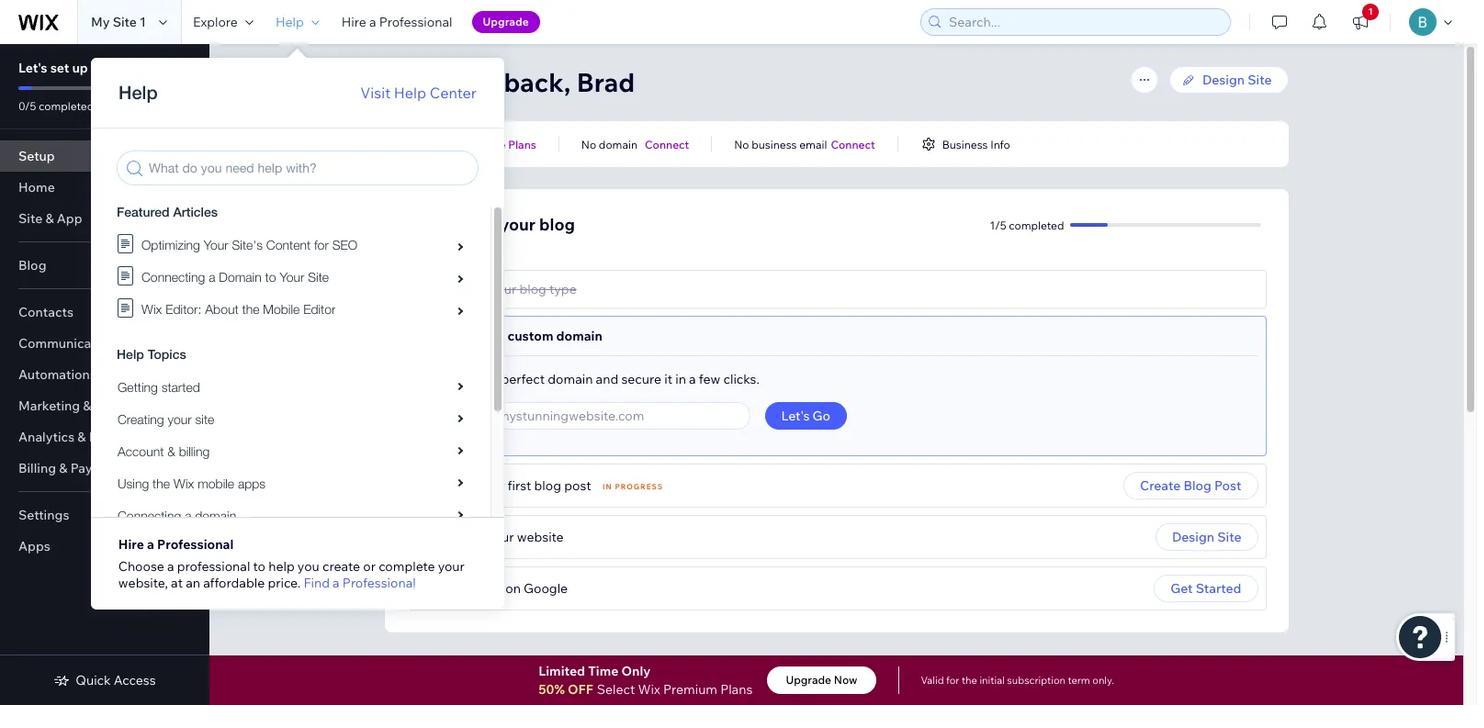 Task type: describe. For each thing, give the bounding box(es) containing it.
plan
[[432, 137, 454, 151]]

1 horizontal spatial let's
[[407, 214, 444, 235]]

a up choose
[[147, 537, 154, 553]]

write
[[442, 478, 475, 494]]

time
[[588, 663, 619, 680]]

settings link
[[0, 500, 209, 531]]

started
[[1196, 581, 1242, 597]]

ukraine
[[802, 656, 850, 673]]

business info
[[942, 137, 1010, 151]]

design site link
[[1170, 66, 1289, 94]]

valid for the initial subscription term only.
[[921, 674, 1114, 687]]

compare
[[458, 137, 506, 151]]

your up update your blog type
[[500, 214, 536, 235]]

& for site
[[45, 210, 54, 227]]

apps
[[18, 538, 50, 555]]

a left custom
[[498, 328, 505, 345]]

hire a professional link
[[331, 0, 464, 44]]

0 vertical spatial design site
[[1203, 72, 1272, 88]]

few
[[699, 371, 721, 388]]

show
[[857, 656, 891, 673]]

blog right first
[[534, 478, 561, 494]]

support
[[924, 656, 974, 673]]

home
[[18, 179, 55, 196]]

get for get started
[[1171, 581, 1193, 597]]

visit help center
[[360, 84, 477, 102]]

& for analytics
[[77, 429, 86, 446]]

the
[[962, 674, 978, 687]]

billing
[[18, 460, 56, 477]]

create blog post
[[1140, 478, 1242, 494]]

post
[[1215, 478, 1242, 494]]

upgrade for upgrade now
[[786, 674, 832, 687]]

your left perfect
[[472, 371, 498, 388]]

find your perfect domain and secure it in a few clicks.
[[442, 371, 760, 388]]

visit
[[360, 84, 391, 102]]

website,
[[118, 575, 168, 592]]

my site 1
[[91, 14, 146, 30]]

completed for 0/5 completed
[[39, 99, 94, 113]]

clicks.
[[724, 371, 760, 388]]

explore
[[193, 14, 238, 30]]

1 vertical spatial hire a professional
[[118, 537, 234, 553]]

secure
[[621, 371, 662, 388]]

automations link
[[0, 359, 209, 391]]

marketing & seo
[[18, 398, 121, 414]]

get for get found on google
[[442, 581, 465, 597]]

my
[[91, 14, 110, 30]]

business
[[752, 137, 797, 151]]

1 vertical spatial let's set up your blog
[[407, 214, 575, 235]]

site & app
[[18, 210, 82, 227]]

1/5
[[990, 218, 1007, 232]]

business info button
[[920, 136, 1010, 153]]

analytics & reports button
[[0, 422, 209, 453]]

contacts button
[[0, 297, 209, 328]]

analytics
[[18, 429, 75, 446]]

choose
[[118, 559, 164, 575]]

50%
[[539, 682, 565, 698]]

wix stands with ukraine show your support
[[701, 656, 974, 673]]

connect a custom domain
[[442, 328, 603, 345]]

get started
[[1171, 581, 1242, 597]]

site inside "popup button"
[[18, 210, 42, 227]]

quick
[[76, 673, 111, 689]]

e.g., mystunningwebsite.com field
[[465, 403, 744, 429]]

your right update
[[490, 281, 517, 298]]

let's go
[[781, 408, 831, 425]]

& for billing
[[59, 460, 68, 477]]

1 horizontal spatial connect
[[645, 137, 689, 151]]

at
[[171, 575, 183, 592]]

0 vertical spatial plans
[[508, 137, 536, 151]]

limited
[[539, 663, 585, 680]]

write your first blog post
[[442, 478, 591, 494]]

automations
[[18, 367, 96, 383]]

a inside choose a professional to help you create or complete your website, at an affordable price.
[[167, 559, 174, 575]]

app
[[57, 210, 82, 227]]

Search... field
[[944, 9, 1225, 35]]

1 horizontal spatial up
[[476, 214, 496, 235]]

seo
[[94, 398, 121, 414]]

a up visit
[[369, 14, 376, 30]]

free
[[407, 137, 430, 151]]

1/5 completed
[[990, 218, 1064, 232]]

post
[[564, 478, 591, 494]]

analytics & reports
[[18, 429, 137, 446]]

complete
[[379, 559, 435, 575]]

design your website
[[442, 529, 564, 546]]

in
[[676, 371, 686, 388]]

communications
[[18, 335, 121, 352]]

only
[[622, 663, 651, 680]]

0 horizontal spatial connect
[[442, 328, 495, 345]]

price.
[[268, 575, 301, 592]]

limited time only 50% off select wix premium plans
[[539, 663, 753, 698]]

website
[[517, 529, 564, 546]]

blog inside button
[[1184, 478, 1212, 494]]

help button
[[265, 0, 331, 44]]

plans inside limited time only 50% off select wix premium plans
[[721, 682, 753, 698]]

1 vertical spatial hire
[[118, 537, 144, 553]]

setup
[[18, 148, 55, 164]]

up inside sidebar element
[[72, 60, 88, 76]]

in
[[603, 482, 613, 492]]

or
[[363, 559, 376, 575]]

it
[[665, 371, 673, 388]]

with
[[772, 656, 799, 673]]

a right you
[[333, 575, 340, 592]]



Task type: vqa. For each thing, say whether or not it's contained in the screenshot.
sites on the top
no



Task type: locate. For each thing, give the bounding box(es) containing it.
first
[[508, 478, 531, 494]]

connect link
[[645, 136, 689, 153], [831, 136, 875, 153]]

free plan compare plans
[[407, 137, 536, 151]]

setup link
[[0, 141, 209, 172]]

go
[[813, 408, 831, 425]]

0 horizontal spatial blog
[[18, 257, 46, 274]]

0 vertical spatial find
[[442, 371, 469, 388]]

brad
[[577, 66, 635, 98]]

find right 'price.'
[[304, 575, 330, 592]]

2 horizontal spatial connect
[[831, 137, 875, 151]]

0 horizontal spatial help
[[276, 14, 304, 30]]

type
[[549, 281, 577, 298]]

let's up update
[[407, 214, 444, 235]]

0 vertical spatial blog
[[18, 257, 46, 274]]

0 horizontal spatial wix
[[638, 682, 660, 698]]

let's set up your blog inside sidebar element
[[18, 60, 150, 76]]

for
[[946, 674, 960, 687]]

2 vertical spatial let's
[[781, 408, 810, 425]]

upgrade button
[[472, 11, 540, 33]]

up up update
[[476, 214, 496, 235]]

plans down stands
[[721, 682, 753, 698]]

1 vertical spatial let's
[[407, 214, 444, 235]]

set up update
[[448, 214, 472, 235]]

1 horizontal spatial plans
[[721, 682, 753, 698]]

connect link for no domain connect
[[645, 136, 689, 153]]

help inside "button"
[[276, 14, 304, 30]]

design site
[[1203, 72, 1272, 88], [1172, 529, 1242, 546]]

0 vertical spatial help
[[276, 14, 304, 30]]

0 vertical spatial set
[[50, 60, 69, 76]]

upgrade inside "upgrade now" button
[[786, 674, 832, 687]]

design site inside button
[[1172, 529, 1242, 546]]

a
[[369, 14, 376, 30], [498, 328, 505, 345], [689, 371, 696, 388], [147, 537, 154, 553], [167, 559, 174, 575], [333, 575, 340, 592]]

0 horizontal spatial let's set up your blog
[[18, 60, 150, 76]]

let's inside let's go button
[[781, 408, 810, 425]]

site inside button
[[1218, 529, 1242, 546]]

completed right 1/5
[[1009, 218, 1064, 232]]

help right explore
[[276, 14, 304, 30]]

0 vertical spatial wix
[[701, 656, 725, 673]]

no left business
[[734, 137, 749, 151]]

blog left the type
[[520, 281, 547, 298]]

sidebar element
[[0, 44, 209, 706]]

find for find a professional
[[304, 575, 330, 592]]

welcome
[[385, 66, 498, 98]]

hire a professional up at
[[118, 537, 234, 553]]

hire up choose
[[118, 537, 144, 553]]

up up the 0/5 completed
[[72, 60, 88, 76]]

1 horizontal spatial get
[[1171, 581, 1193, 597]]

1 vertical spatial design site
[[1172, 529, 1242, 546]]

blog inside dropdown button
[[18, 257, 46, 274]]

create
[[322, 559, 360, 575]]

plans right the 'compare'
[[508, 137, 536, 151]]

1 horizontal spatial upgrade
[[786, 674, 832, 687]]

find a professional
[[304, 575, 416, 592]]

& right billing
[[59, 460, 68, 477]]

1 vertical spatial upgrade
[[786, 674, 832, 687]]

completed right 0/5
[[39, 99, 94, 113]]

no down brad
[[581, 137, 596, 151]]

marketing
[[18, 398, 80, 414]]

1 vertical spatial blog
[[1184, 478, 1212, 494]]

0 horizontal spatial no
[[581, 137, 596, 151]]

2 get from the left
[[1171, 581, 1193, 597]]

completed for 1/5 completed
[[1009, 218, 1064, 232]]

wix
[[701, 656, 725, 673], [638, 682, 660, 698]]

wix inside limited time only 50% off select wix premium plans
[[638, 682, 660, 698]]

2 connect link from the left
[[831, 136, 875, 153]]

0 horizontal spatial set
[[50, 60, 69, 76]]

1 get from the left
[[442, 581, 465, 597]]

progress
[[615, 482, 664, 492]]

get left found
[[442, 581, 465, 597]]

your right complete
[[438, 559, 465, 575]]

center
[[430, 84, 477, 102]]

completed inside sidebar element
[[39, 99, 94, 113]]

set up the 0/5 completed
[[50, 60, 69, 76]]

up
[[72, 60, 88, 76], [476, 214, 496, 235]]

your
[[91, 60, 119, 76], [500, 214, 536, 235], [490, 281, 517, 298], [472, 371, 498, 388], [478, 478, 505, 494], [487, 529, 514, 546], [438, 559, 465, 575]]

payments
[[70, 460, 130, 477]]

1 connect link from the left
[[645, 136, 689, 153]]

marketing & seo button
[[0, 391, 209, 422]]

find
[[442, 371, 469, 388], [304, 575, 330, 592]]

& inside "popup button"
[[45, 210, 54, 227]]

1 horizontal spatial hire
[[342, 14, 366, 30]]

upgrade
[[483, 15, 529, 28], [786, 674, 832, 687]]

2 no from the left
[[734, 137, 749, 151]]

0 horizontal spatial upgrade
[[483, 15, 529, 28]]

0 vertical spatial up
[[72, 60, 88, 76]]

no for no business email
[[734, 137, 749, 151]]

1 vertical spatial set
[[448, 214, 472, 235]]

settings
[[18, 507, 69, 524]]

professional for find a professional link
[[343, 575, 416, 592]]

upgrade for upgrade
[[483, 15, 529, 28]]

blog down my site 1
[[122, 60, 150, 76]]

connect link for no business email connect
[[831, 136, 875, 153]]

1 horizontal spatial completed
[[1009, 218, 1064, 232]]

1 button
[[1341, 0, 1381, 44]]

1 horizontal spatial find
[[442, 371, 469, 388]]

0 vertical spatial professional
[[379, 14, 453, 30]]

term
[[1068, 674, 1090, 687]]

upgrade inside upgrade button
[[483, 15, 529, 28]]

1 vertical spatial up
[[476, 214, 496, 235]]

apps button
[[0, 531, 209, 562]]

let's
[[18, 60, 47, 76], [407, 214, 444, 235], [781, 408, 810, 425]]

1 horizontal spatial hire a professional
[[342, 14, 453, 30]]

0 vertical spatial domain
[[599, 137, 638, 151]]

get inside get started button
[[1171, 581, 1193, 597]]

blog up the type
[[539, 214, 575, 235]]

you
[[298, 559, 320, 575]]

site
[[113, 14, 137, 30], [1248, 72, 1272, 88], [18, 210, 42, 227], [1218, 529, 1242, 546]]

1 no from the left
[[581, 137, 596, 151]]

0 horizontal spatial find
[[304, 575, 330, 592]]

quick access
[[76, 673, 156, 689]]

and
[[596, 371, 619, 388]]

upgrade up welcome back, brad
[[483, 15, 529, 28]]

1 horizontal spatial help
[[394, 84, 426, 102]]

professional for 'hire a professional' link
[[379, 14, 453, 30]]

hire right help "button" at the top left
[[342, 14, 366, 30]]

domain left and
[[548, 371, 593, 388]]

let's set up your blog up update your blog type
[[407, 214, 575, 235]]

& inside 'popup button'
[[59, 460, 68, 477]]

update your blog type
[[442, 281, 577, 298]]

stands
[[728, 656, 770, 673]]

let's left go
[[781, 408, 810, 425]]

get left started
[[1171, 581, 1193, 597]]

your left first
[[478, 478, 505, 494]]

upgrade now
[[786, 674, 858, 687]]

reports
[[89, 429, 137, 446]]

no for no domain
[[581, 137, 596, 151]]

design inside button
[[1172, 529, 1215, 546]]

plans
[[508, 137, 536, 151], [721, 682, 753, 698]]

let's set up your blog up the 0/5 completed
[[18, 60, 150, 76]]

get found on google
[[442, 581, 568, 597]]

domain down brad
[[599, 137, 638, 151]]

find for find your perfect domain and secure it in a few clicks.
[[442, 371, 469, 388]]

1 vertical spatial professional
[[157, 537, 234, 553]]

0 horizontal spatial let's
[[18, 60, 47, 76]]

info
[[991, 137, 1010, 151]]

blog button
[[0, 250, 209, 281]]

& left seo at bottom left
[[83, 398, 91, 414]]

0 horizontal spatial get
[[442, 581, 465, 597]]

domain for custom
[[556, 328, 603, 345]]

blog
[[18, 257, 46, 274], [1184, 478, 1212, 494]]

blog up "contacts"
[[18, 257, 46, 274]]

create
[[1140, 478, 1181, 494]]

google
[[524, 581, 568, 597]]

1
[[1369, 6, 1373, 17], [140, 14, 146, 30]]

upgrade down ukraine
[[786, 674, 832, 687]]

1 vertical spatial help
[[394, 84, 426, 102]]

blog left "post"
[[1184, 478, 1212, 494]]

get started button
[[1154, 575, 1258, 603]]

& left app
[[45, 210, 54, 227]]

domain for perfect
[[548, 371, 593, 388]]

0/5 completed
[[18, 99, 94, 113]]

& inside popup button
[[77, 429, 86, 446]]

0 horizontal spatial completed
[[39, 99, 94, 113]]

upgrade now button
[[768, 667, 876, 695]]

& left the reports
[[77, 429, 86, 446]]

design site button
[[1156, 524, 1258, 551]]

&
[[45, 210, 54, 227], [83, 398, 91, 414], [77, 429, 86, 446], [59, 460, 68, 477]]

your down my
[[91, 60, 119, 76]]

help right visit
[[394, 84, 426, 102]]

1 inside button
[[1369, 6, 1373, 17]]

1 vertical spatial wix
[[638, 682, 660, 698]]

perfect
[[501, 371, 545, 388]]

0 vertical spatial completed
[[39, 99, 94, 113]]

subscription
[[1007, 674, 1066, 687]]

2 vertical spatial domain
[[548, 371, 593, 388]]

custom
[[508, 328, 554, 345]]

0 vertical spatial let's set up your blog
[[18, 60, 150, 76]]

let's up 0/5
[[18, 60, 47, 76]]

1 horizontal spatial wix
[[701, 656, 725, 673]]

blog inside sidebar element
[[122, 60, 150, 76]]

domain up find your perfect domain and secure it in a few clicks.
[[556, 328, 603, 345]]

communications button
[[0, 328, 209, 359]]

wix up premium
[[701, 656, 725, 673]]

show your support button
[[857, 656, 974, 673]]

0 vertical spatial hire
[[342, 14, 366, 30]]

in progress
[[603, 482, 664, 492]]

help
[[268, 559, 295, 575]]

a left an
[[167, 559, 174, 575]]

1 horizontal spatial blog
[[1184, 478, 1212, 494]]

0 horizontal spatial hire
[[118, 537, 144, 553]]

premium
[[663, 682, 718, 698]]

0 horizontal spatial connect link
[[645, 136, 689, 153]]

0 vertical spatial let's
[[18, 60, 47, 76]]

initial
[[980, 674, 1005, 687]]

2 vertical spatial professional
[[343, 575, 416, 592]]

1 horizontal spatial let's set up your blog
[[407, 214, 575, 235]]

0 vertical spatial hire a professional
[[342, 14, 453, 30]]

0 horizontal spatial hire a professional
[[118, 537, 234, 553]]

business
[[942, 137, 988, 151]]

let's inside sidebar element
[[18, 60, 47, 76]]

professional
[[177, 559, 250, 575]]

1 vertical spatial domain
[[556, 328, 603, 345]]

1 horizontal spatial connect link
[[831, 136, 875, 153]]

update
[[442, 281, 487, 298]]

your left website
[[487, 529, 514, 546]]

valid
[[921, 674, 944, 687]]

welcome back, brad
[[385, 66, 635, 98]]

get
[[442, 581, 465, 597], [1171, 581, 1193, 597]]

select
[[597, 682, 635, 698]]

professional
[[379, 14, 453, 30], [157, 537, 234, 553], [343, 575, 416, 592]]

1 vertical spatial find
[[304, 575, 330, 592]]

professional inside 'hire a professional' link
[[379, 14, 453, 30]]

wix down only
[[638, 682, 660, 698]]

now
[[834, 674, 858, 687]]

1 horizontal spatial no
[[734, 137, 749, 151]]

found
[[467, 581, 503, 597]]

& inside dropdown button
[[83, 398, 91, 414]]

hire a professional inside 'hire a professional' link
[[342, 14, 453, 30]]

access
[[114, 673, 156, 689]]

0 horizontal spatial up
[[72, 60, 88, 76]]

your inside sidebar element
[[91, 60, 119, 76]]

0 horizontal spatial 1
[[140, 14, 146, 30]]

0 horizontal spatial plans
[[508, 137, 536, 151]]

site & app button
[[0, 203, 209, 234]]

set inside sidebar element
[[50, 60, 69, 76]]

0 vertical spatial upgrade
[[483, 15, 529, 28]]

2 horizontal spatial let's
[[781, 408, 810, 425]]

a right in
[[689, 371, 696, 388]]

no business email connect
[[734, 137, 875, 151]]

0/5
[[18, 99, 36, 113]]

1 horizontal spatial set
[[448, 214, 472, 235]]

your inside choose a professional to help you create or complete your website, at an affordable price.
[[438, 559, 465, 575]]

1 vertical spatial plans
[[721, 682, 753, 698]]

blog
[[122, 60, 150, 76], [539, 214, 575, 235], [520, 281, 547, 298], [534, 478, 561, 494]]

find left perfect
[[442, 371, 469, 388]]

hire a professional up visit help center link
[[342, 14, 453, 30]]

1 horizontal spatial 1
[[1369, 6, 1373, 17]]

& for marketing
[[83, 398, 91, 414]]

help
[[276, 14, 304, 30], [394, 84, 426, 102]]

1 vertical spatial completed
[[1009, 218, 1064, 232]]



